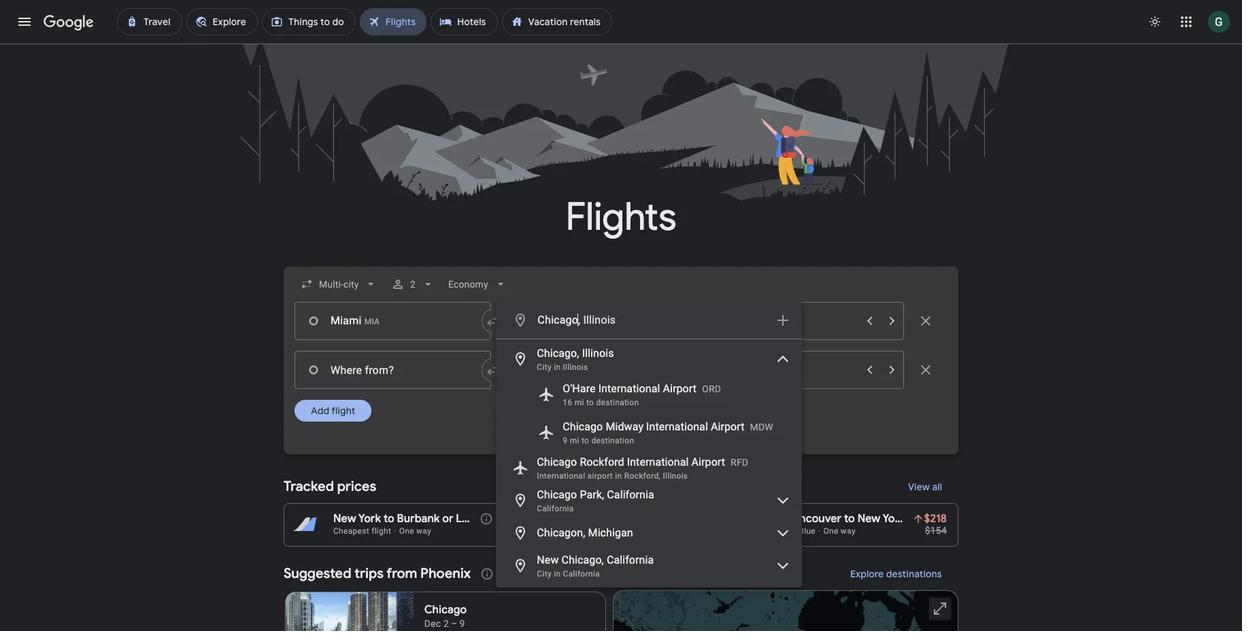 Task type: vqa. For each thing, say whether or not it's contained in the screenshot.


Task type: locate. For each thing, give the bounding box(es) containing it.
1 horizontal spatial one
[[626, 527, 641, 536]]

2 city from the top
[[537, 569, 552, 579]]

chicago park, california california
[[537, 488, 654, 514]]

chicago inside chicago rockford international airport rfd international airport in rockford, illinois
[[537, 456, 577, 469]]

one way
[[399, 527, 431, 536], [626, 527, 658, 536], [824, 527, 856, 536]]

chicago, inside chicago, illinois city in illinois
[[537, 347, 579, 360]]

miami to burbank or los angeles
[[560, 512, 727, 526]]

departure text field up toggle nearby airports for chicago, illinois image
[[737, 303, 858, 339]]

2 way from the left
[[643, 527, 658, 536]]

2 york from the left
[[883, 512, 905, 526]]

3 one from the left
[[824, 527, 839, 536]]

to inside o'hare international airport ord 16 mi to destination
[[586, 398, 594, 408]]

way down miami to burbank or los angeles
[[643, 527, 658, 536]]

chicago for park,
[[537, 488, 577, 501]]

airport left mdw
[[711, 420, 745, 433]]

2 one from the left
[[626, 527, 641, 536]]

toggle nearby airports for chicagon, michigan image
[[775, 525, 791, 542]]

 image
[[621, 527, 623, 536]]

one for vancouver
[[824, 527, 839, 536]]

0 vertical spatial departure text field
[[737, 303, 858, 339]]

rfd
[[731, 457, 749, 468]]

0 vertical spatial destination
[[596, 398, 639, 408]]

international inside o'hare international airport ord 16 mi to destination
[[598, 382, 660, 395]]

1 one from the left
[[399, 527, 414, 536]]

new down prices
[[333, 512, 356, 526]]

2 button
[[386, 268, 440, 301]]

burbank up michigan
[[607, 512, 650, 526]]

1 horizontal spatial way
[[643, 527, 658, 536]]

york down prices
[[358, 512, 381, 526]]

angeles
[[476, 512, 517, 526], [686, 512, 727, 526]]

or
[[442, 512, 453, 526], [652, 512, 663, 526]]

2 – 9
[[444, 618, 465, 629]]

o'hare international airport ord 16 mi to destination
[[563, 382, 721, 408]]

2
[[411, 279, 416, 290]]

international down the o'hare international airport (ord) option
[[646, 420, 708, 433]]

destinations
[[886, 568, 942, 580]]

1 horizontal spatial or
[[652, 512, 663, 526]]

city
[[537, 363, 552, 372], [537, 569, 552, 579]]

departure text field down destination, select multiple airports icon
[[737, 352, 858, 388]]

burbank
[[397, 512, 440, 526], [607, 512, 650, 526]]

tracked
[[284, 478, 334, 495]]

chicago for midway
[[563, 420, 603, 433]]

2 departure text field from the top
[[737, 352, 858, 388]]

0 horizontal spatial cheapest
[[333, 527, 369, 536]]

illinois up o'hare
[[563, 363, 588, 372]]

new for new chicago, california city in california
[[537, 554, 559, 567]]

toggle nearby airports for new chicago, california image
[[775, 558, 791, 574]]

0 horizontal spatial new
[[333, 512, 356, 526]]

airport for chicago rockford international airport
[[692, 456, 725, 469]]

0 horizontal spatial burbank
[[397, 512, 440, 526]]

1 horizontal spatial burbank
[[607, 512, 650, 526]]

1 angeles from the left
[[476, 512, 517, 526]]

0 horizontal spatial way
[[416, 527, 431, 536]]

or down rockford,
[[652, 512, 663, 526]]

vancouver to new york
[[787, 512, 905, 526]]

chicago,
[[537, 347, 579, 360], [562, 554, 604, 567]]

1 horizontal spatial york
[[883, 512, 905, 526]]

1 or from the left
[[442, 512, 453, 526]]

destination down midway
[[592, 436, 634, 446]]

3 one way from the left
[[824, 527, 856, 536]]

cheapest flight down miami
[[560, 527, 618, 536]]

1 horizontal spatial one way
[[626, 527, 658, 536]]

None text field
[[295, 302, 491, 340]]

way down vancouver to new york
[[841, 527, 856, 536]]

0 horizontal spatial cheapest flight
[[333, 527, 391, 536]]

destination inside chicago midway international airport mdw 9 mi to destination
[[592, 436, 634, 446]]

new
[[333, 512, 356, 526], [858, 512, 881, 526], [537, 554, 559, 567]]

0 vertical spatial in
[[554, 363, 561, 372]]

mi right "16"
[[575, 398, 584, 408]]

one down new york to burbank or los angeles
[[399, 527, 414, 536]]

chicago inside chicago park, california california
[[537, 488, 577, 501]]

chicago rockford international airport rfd international airport in rockford, illinois
[[537, 456, 749, 481]]

0 vertical spatial airport
[[663, 382, 697, 395]]

chicagon, michigan
[[537, 527, 633, 540]]

1 vertical spatial chicago,
[[562, 554, 604, 567]]

9
[[563, 436, 568, 446]]

cheapest
[[333, 527, 369, 536], [560, 527, 596, 536]]

1 one way from the left
[[399, 527, 431, 536]]

list box
[[496, 339, 802, 588]]

chicago up miami
[[537, 488, 577, 501]]

los up new chicago, california option on the bottom of page
[[666, 512, 684, 526]]

1 horizontal spatial angeles
[[686, 512, 727, 526]]

2 or from the left
[[652, 512, 663, 526]]

Where else? text field
[[537, 304, 767, 337]]

1 way from the left
[[416, 527, 431, 536]]

cheapest flight up trips on the left
[[333, 527, 391, 536]]

2 burbank from the left
[[607, 512, 650, 526]]

destination
[[596, 398, 639, 408], [592, 436, 634, 446]]

flight up suggested trips from phoenix
[[372, 527, 391, 536]]

0 horizontal spatial angeles
[[476, 512, 517, 526]]

new right vancouver at the bottom of the page
[[858, 512, 881, 526]]

one down vancouver to new york
[[824, 527, 839, 536]]

list box containing chicago, illinois
[[496, 339, 802, 588]]

to up suggested trips from phoenix
[[384, 512, 394, 526]]

illinois down ‌, illinois
[[582, 347, 614, 360]]

1 horizontal spatial cheapest flight
[[560, 527, 618, 536]]

airport left ord
[[663, 382, 697, 395]]

flight right add
[[332, 405, 355, 417]]

mdw
[[750, 422, 774, 433]]

0 vertical spatial mi
[[575, 398, 584, 408]]

0 horizontal spatial one
[[399, 527, 414, 536]]

o'hare
[[563, 382, 596, 395]]

2 vertical spatial in
[[554, 569, 561, 579]]

Departure text field
[[737, 303, 858, 339], [737, 352, 858, 388]]

airport inside chicago rockford international airport rfd international airport in rockford, illinois
[[692, 456, 725, 469]]

way for new
[[416, 527, 431, 536]]

airport
[[663, 382, 697, 395], [711, 420, 745, 433], [692, 456, 725, 469]]

2 angeles from the left
[[686, 512, 727, 526]]

0 vertical spatial chicago,
[[537, 347, 579, 360]]

mi right '9'
[[570, 436, 579, 446]]

chicago up 2 – 9
[[424, 603, 467, 617]]

view all
[[908, 481, 942, 493]]

mi
[[575, 398, 584, 408], [570, 436, 579, 446]]

0 horizontal spatial york
[[358, 512, 381, 526]]

1 vertical spatial city
[[537, 569, 552, 579]]

chicago down '9'
[[537, 456, 577, 469]]

airport inside chicago midway international airport mdw 9 mi to destination
[[711, 420, 745, 433]]

cheapest down prices
[[333, 527, 369, 536]]

flight
[[332, 405, 355, 417], [372, 527, 391, 536], [598, 527, 618, 536]]

$154
[[925, 525, 947, 536]]

1 vertical spatial destination
[[592, 436, 634, 446]]

one down miami to burbank or los angeles
[[626, 527, 641, 536]]

or left more info icon
[[442, 512, 453, 526]]

york
[[358, 512, 381, 526], [883, 512, 905, 526]]

chicago
[[563, 420, 603, 433], [537, 456, 577, 469], [537, 488, 577, 501], [424, 603, 467, 617]]

city inside new chicago, california city in california
[[537, 569, 552, 579]]

mi inside chicago midway international airport mdw 9 mi to destination
[[570, 436, 579, 446]]

0 horizontal spatial one way
[[399, 527, 431, 536]]

to right '9'
[[582, 436, 589, 446]]

cheapest flight
[[333, 527, 391, 536], [560, 527, 618, 536]]

destination, select multiple airports image
[[775, 312, 791, 329]]

illinois right rockford,
[[663, 471, 688, 481]]

one way down new york to burbank or los angeles
[[399, 527, 431, 536]]

flight down chicago park, california california
[[598, 527, 618, 536]]

1 vertical spatial airport
[[711, 420, 745, 433]]

to
[[586, 398, 594, 408], [582, 436, 589, 446], [384, 512, 394, 526], [594, 512, 605, 526], [844, 512, 855, 526]]

one way down vancouver to new york
[[824, 527, 856, 536]]

0 horizontal spatial los
[[456, 512, 474, 526]]

chicago, down ‌,
[[537, 347, 579, 360]]

airport inside o'hare international airport ord 16 mi to destination
[[663, 382, 697, 395]]

0 horizontal spatial or
[[442, 512, 453, 526]]

2 cheapest flight from the left
[[560, 527, 618, 536]]

remove flight from miami on fri, feb 9 image
[[918, 313, 934, 329]]

international inside chicago midway international airport mdw 9 mi to destination
[[646, 420, 708, 433]]

chicago, down chicagon, michigan
[[562, 554, 604, 567]]

0 horizontal spatial flight
[[332, 405, 355, 417]]

burbank up from
[[397, 512, 440, 526]]

new for new york to burbank or los angeles
[[333, 512, 356, 526]]

1 horizontal spatial los
[[666, 512, 684, 526]]

3 way from the left
[[841, 527, 856, 536]]

1 horizontal spatial cheapest
[[560, 527, 596, 536]]

154 US dollars text field
[[925, 525, 947, 536]]

None field
[[295, 272, 383, 297], [443, 272, 513, 297], [295, 272, 383, 297], [443, 272, 513, 297]]

chicago inside 'suggested trips from phoenix' region
[[424, 603, 467, 617]]

illinois inside chicago rockford international airport rfd international airport in rockford, illinois
[[663, 471, 688, 481]]

1 city from the top
[[537, 363, 552, 372]]

chicago up '9'
[[563, 420, 603, 433]]

cheapest down miami
[[560, 527, 596, 536]]

california
[[607, 488, 654, 501], [537, 504, 574, 514], [607, 554, 654, 567], [563, 569, 600, 579]]

all
[[932, 481, 942, 493]]

new inside new chicago, california city in california
[[537, 554, 559, 567]]

california down chicagon, michigan
[[563, 569, 600, 579]]

explore
[[851, 568, 884, 580]]

2 horizontal spatial one
[[824, 527, 839, 536]]

international down chicago, illinois option
[[598, 382, 660, 395]]

to down o'hare
[[586, 398, 594, 408]]

chicago, inside new chicago, california city in california
[[562, 554, 604, 567]]

2 horizontal spatial way
[[841, 527, 856, 536]]

destination up midway
[[596, 398, 639, 408]]

1 horizontal spatial new
[[537, 554, 559, 567]]

new down chicagon,
[[537, 554, 559, 567]]

chicago for dec
[[424, 603, 467, 617]]

1 vertical spatial in
[[615, 471, 622, 481]]

chicagon, michigan option
[[496, 517, 802, 550]]

1 vertical spatial mi
[[570, 436, 579, 446]]

one way down miami to burbank or los angeles
[[626, 527, 658, 536]]

chicago dec 2 – 9
[[424, 603, 467, 629]]

2 horizontal spatial one way
[[824, 527, 856, 536]]

o'hare international airport (ord) option
[[496, 376, 802, 414]]

city inside chicago, illinois city in illinois
[[537, 363, 552, 372]]

0 vertical spatial city
[[537, 363, 552, 372]]

chicagon,
[[537, 527, 585, 540]]

in
[[554, 363, 561, 372], [615, 471, 622, 481], [554, 569, 561, 579]]

way down new york to burbank or los angeles
[[416, 527, 431, 536]]

tracked prices region
[[284, 471, 959, 547]]

rockford
[[580, 456, 624, 469]]

chicago inside chicago midway international airport mdw 9 mi to destination
[[563, 420, 603, 433]]

More info text field
[[480, 512, 493, 529]]

los
[[456, 512, 474, 526], [666, 512, 684, 526]]

vancouver
[[787, 512, 842, 526]]

illinois
[[583, 314, 616, 327], [582, 347, 614, 360], [563, 363, 588, 372], [663, 471, 688, 481]]

2 vertical spatial airport
[[692, 456, 725, 469]]

Where from? text field
[[295, 351, 491, 389]]

1 vertical spatial departure text field
[[737, 352, 858, 388]]

way
[[416, 527, 431, 536], [643, 527, 658, 536], [841, 527, 856, 536]]

los left more info icon
[[456, 512, 474, 526]]

international
[[598, 382, 660, 395], [646, 420, 708, 433], [627, 456, 689, 469], [537, 471, 585, 481]]

suggested
[[284, 565, 351, 582]]

york left $218 "text field"
[[883, 512, 905, 526]]

airport left rfd
[[692, 456, 725, 469]]

prices
[[337, 478, 376, 495]]

one
[[399, 527, 414, 536], [626, 527, 641, 536], [824, 527, 839, 536]]

‌, illinois
[[578, 314, 616, 327]]



Task type: describe. For each thing, give the bounding box(es) containing it.
phoenix
[[420, 565, 471, 582]]

add flight
[[311, 405, 355, 417]]

more info image
[[480, 512, 493, 526]]

ord
[[702, 384, 721, 395]]

218 US dollars text field
[[924, 512, 947, 526]]

search
[[615, 447, 646, 459]]

1 cheapest flight from the left
[[333, 527, 391, 536]]

suggested trips from phoenix
[[284, 565, 471, 582]]

‌,
[[578, 314, 581, 327]]

flights
[[566, 193, 677, 242]]

1 york from the left
[[358, 512, 381, 526]]

in inside chicago, illinois city in illinois
[[554, 363, 561, 372]]

miami
[[560, 512, 591, 526]]

flight inside button
[[332, 405, 355, 417]]

Flight search field
[[273, 267, 969, 588]]

airport
[[588, 471, 613, 481]]

jetblue
[[787, 527, 816, 536]]

toggle nearby airports for chicago park, california image
[[775, 493, 791, 509]]

1 departure text field from the top
[[737, 303, 858, 339]]

to inside chicago midway international airport mdw 9 mi to destination
[[582, 436, 589, 446]]

add
[[311, 405, 329, 417]]

midway
[[606, 420, 644, 433]]

remove flight to phoenix on sun, feb 11 image
[[918, 362, 934, 378]]

illinois right ‌,
[[583, 314, 616, 327]]

international down '9'
[[537, 471, 585, 481]]

in inside new chicago, california city in california
[[554, 569, 561, 579]]

dec
[[424, 618, 441, 629]]

chicago, illinois option
[[496, 343, 802, 376]]

$218
[[924, 512, 947, 526]]

from
[[387, 565, 417, 582]]

2 horizontal spatial flight
[[598, 527, 618, 536]]

suggested trips from phoenix region
[[284, 558, 959, 631]]

list box inside flight search field
[[496, 339, 802, 588]]

way for vancouver
[[841, 527, 856, 536]]

new chicago, california city in california
[[537, 554, 654, 579]]

enter your destination dialog
[[496, 301, 802, 588]]

international up rockford,
[[627, 456, 689, 469]]

2 los from the left
[[666, 512, 684, 526]]

california down rockford,
[[607, 488, 654, 501]]

explore destinations button
[[834, 558, 959, 591]]

2 cheapest from the left
[[560, 527, 596, 536]]

16
[[563, 398, 572, 408]]

california up chicagon,
[[537, 504, 574, 514]]

2 one way from the left
[[626, 527, 658, 536]]

chicago midway international airport (mdw) option
[[496, 414, 802, 452]]

explore destinations
[[851, 568, 942, 580]]

chicago for rockford
[[537, 456, 577, 469]]

trips
[[355, 565, 384, 582]]

chicago, illinois city in illinois
[[537, 347, 614, 372]]

2 horizontal spatial new
[[858, 512, 881, 526]]

to up michigan
[[594, 512, 605, 526]]

park,
[[580, 488, 604, 501]]

1 burbank from the left
[[397, 512, 440, 526]]

mi inside o'hare international airport ord 16 mi to destination
[[575, 398, 584, 408]]

rockford,
[[624, 471, 661, 481]]

one for new
[[399, 527, 414, 536]]

airport for chicago midway international airport
[[711, 420, 745, 433]]

one way for vancouver
[[824, 527, 856, 536]]

toggle nearby airports for chicago, illinois image
[[775, 351, 791, 367]]

add flight button
[[295, 400, 372, 422]]

chicago park, california option
[[496, 484, 802, 517]]

chicago midway international airport mdw 9 mi to destination
[[563, 420, 774, 446]]

chicago rockford international airport (rfd) option
[[496, 452, 802, 484]]

1 horizontal spatial flight
[[372, 527, 391, 536]]

one way for new
[[399, 527, 431, 536]]

none text field inside flight search field
[[295, 302, 491, 340]]

new york to burbank or los angeles
[[333, 512, 517, 526]]

1 cheapest from the left
[[333, 527, 369, 536]]

in inside chicago rockford international airport rfd international airport in rockford, illinois
[[615, 471, 622, 481]]

1 los from the left
[[456, 512, 474, 526]]

search button
[[585, 439, 657, 467]]

main menu image
[[16, 14, 33, 30]]

destination inside o'hare international airport ord 16 mi to destination
[[596, 398, 639, 408]]

change appearance image
[[1139, 5, 1172, 38]]

view
[[908, 481, 930, 493]]

new chicago, california option
[[496, 550, 802, 582]]

michigan
[[588, 527, 633, 540]]

tracked prices
[[284, 478, 376, 495]]

california down chicagon, michigan option at bottom
[[607, 554, 654, 567]]

to right vancouver at the bottom of the page
[[844, 512, 855, 526]]



